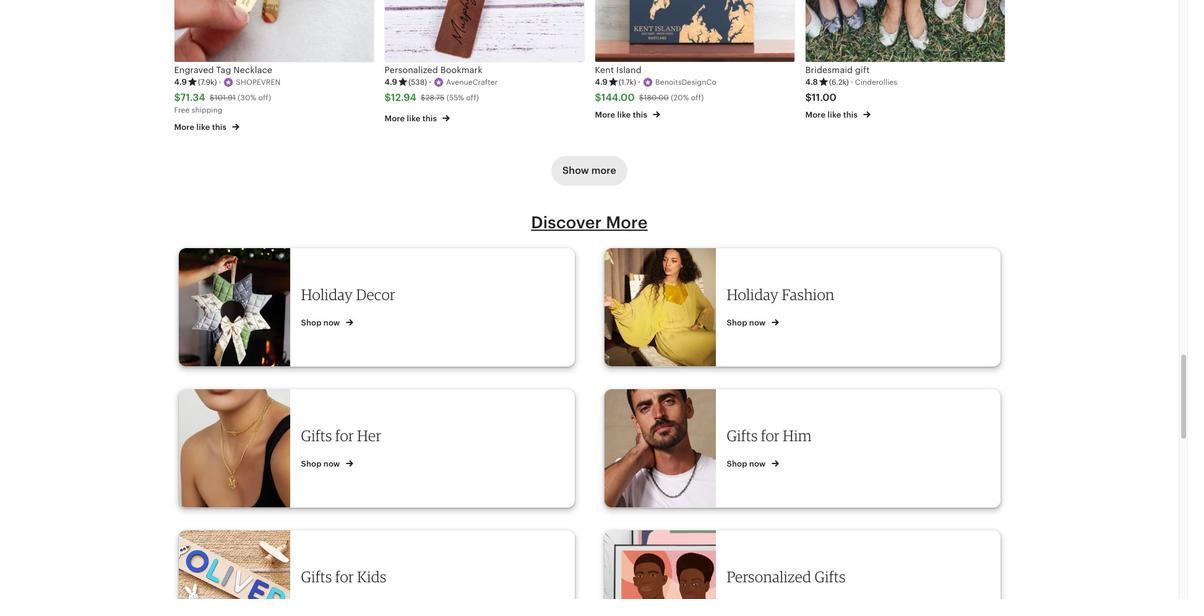 Task type: describe. For each thing, give the bounding box(es) containing it.
discover more link
[[531, 213, 648, 232]]

101.91
[[215, 94, 236, 102]]

gifts for him
[[727, 427, 812, 445]]

show
[[563, 165, 589, 176]]

(1.7k)
[[619, 78, 637, 87]]

kent
[[595, 65, 614, 75]]

show more link
[[552, 156, 628, 186]]

$ down kent at the top of the page
[[595, 92, 602, 104]]

4.8
[[806, 78, 818, 87]]

28.75
[[426, 94, 445, 102]]

like for 11.00
[[828, 110, 842, 120]]

more like this link for 12.94
[[385, 111, 450, 125]]

her
[[357, 427, 382, 445]]

shop down gifts for him
[[727, 459, 748, 469]]

discover more
[[531, 213, 648, 232]]

$ down 4.8
[[806, 92, 812, 104]]

· cinderollies
[[851, 78, 898, 87]]

this for 11.00
[[844, 110, 858, 120]]

shop down gifts for her
[[301, 459, 322, 469]]

kids
[[357, 568, 387, 586]]

more like this link for 11.00
[[806, 108, 871, 121]]

2 · from the left
[[429, 78, 432, 87]]

engraved
[[174, 65, 214, 75]]

kent island, maryland map | engraved wood coastal chart wall art sign, beach house home decor nautical print, personalized family gift image
[[595, 0, 795, 62]]

shop now down gifts for her
[[301, 459, 342, 469]]

gifts for gifts for him
[[727, 427, 758, 445]]

gifts for kids
[[301, 568, 387, 586]]

more like this link down shipping
[[174, 120, 240, 133]]

cinderollies
[[855, 78, 898, 87]]

4.9 for 12.94
[[385, 78, 397, 87]]

bookmark
[[441, 65, 483, 75]]

1 · from the left
[[219, 78, 221, 87]]

off) for 71.34
[[258, 94, 271, 102]]

him
[[783, 427, 812, 445]]

gifts for her
[[301, 427, 382, 445]]

$ up free
[[174, 92, 181, 104]]

(55%
[[447, 94, 464, 102]]

gifts for kids link
[[160, 531, 575, 599]]

more like this link for 144.00
[[595, 108, 661, 121]]

3 · from the left
[[638, 78, 641, 87]]

· inside · cinderollies
[[851, 78, 854, 87]]

decor
[[356, 285, 396, 304]]

12.94
[[391, 92, 417, 104]]

gifts for gifts for kids
[[301, 568, 332, 586]]

like down shipping
[[197, 123, 210, 132]]

4.9 for 71.34
[[174, 78, 187, 87]]

shop now down the holiday fashion
[[727, 318, 768, 328]]

more down more
[[606, 213, 648, 232]]

benoitsdesignco
[[656, 78, 717, 87]]

bridesmaid gift, custom ballet slippers, personalized wedding ballet flats, monogrammed foldable flats, gift for mom, bridesmaid slipper image
[[806, 0, 1005, 62]]

more like this for 11.00
[[806, 110, 860, 120]]

off) for 144.00
[[691, 94, 704, 102]]

$ inside $ 144.00 $ 180.00 (20% off)
[[639, 94, 644, 102]]

engraved tag necklace
[[174, 65, 272, 75]]

engraved tag necklace - gold filled tag charm - custom initial necklace - dog tag pendant - initial tag necklace - gift for her - mom gift image
[[174, 0, 374, 62]]

more for 12.94
[[385, 114, 405, 123]]

off) for 12.94
[[466, 94, 479, 102]]

more for 144.00
[[595, 110, 616, 120]]

shop down the holiday fashion
[[727, 318, 748, 328]]



Task type: locate. For each thing, give the bounding box(es) containing it.
1 horizontal spatial 4.9
[[385, 78, 397, 87]]

now down gifts for her
[[324, 459, 340, 469]]

off) down avenuecrafter
[[466, 94, 479, 102]]

like down 12.94
[[407, 114, 421, 123]]

tag
[[216, 65, 231, 75]]

more down $ 11.00
[[806, 110, 826, 120]]

like down 144.00
[[618, 110, 631, 120]]

personalized
[[385, 65, 438, 75], [727, 568, 812, 586]]

this down shipping
[[212, 123, 227, 132]]

2 horizontal spatial off)
[[691, 94, 704, 102]]

avenuecrafter
[[446, 78, 498, 87]]

for for kids
[[335, 568, 354, 586]]

(20%
[[671, 94, 689, 102]]

1 horizontal spatial off)
[[466, 94, 479, 102]]

1 horizontal spatial holiday
[[727, 285, 779, 304]]

2 off) from the left
[[466, 94, 479, 102]]

· right (538)
[[429, 78, 432, 87]]

4.9
[[174, 78, 187, 87], [385, 78, 397, 87], [595, 78, 608, 87]]

holiday for holiday decor
[[301, 285, 353, 304]]

off) right "(20%"
[[691, 94, 704, 102]]

shop now down holiday decor
[[301, 318, 342, 328]]

more like this down 12.94
[[385, 114, 439, 123]]

free
[[174, 106, 190, 115]]

more like this link down 144.00
[[595, 108, 661, 121]]

11.00
[[812, 92, 837, 104]]

for
[[335, 427, 354, 445], [761, 427, 780, 445], [335, 568, 354, 586]]

71.34
[[181, 92, 205, 104]]

more down 12.94
[[385, 114, 405, 123]]

0 horizontal spatial holiday
[[301, 285, 353, 304]]

0 vertical spatial personalized
[[385, 65, 438, 75]]

$ right 144.00
[[639, 94, 644, 102]]

island
[[617, 65, 642, 75]]

more like this link
[[595, 108, 661, 121], [806, 108, 871, 121], [385, 111, 450, 125], [174, 120, 240, 133]]

$ 12.94 $ 28.75 (55% off)
[[385, 92, 479, 104]]

1 horizontal spatial personalized
[[727, 568, 812, 586]]

more down 144.00
[[595, 110, 616, 120]]

4.9 down engraved
[[174, 78, 187, 87]]

$
[[174, 92, 181, 104], [385, 92, 391, 104], [595, 92, 602, 104], [806, 92, 812, 104], [210, 94, 215, 102], [421, 94, 426, 102], [639, 94, 644, 102]]

like down 11.00
[[828, 110, 842, 120]]

more like this link down 12.94
[[385, 111, 450, 125]]

0 horizontal spatial off)
[[258, 94, 271, 102]]

more like this for 144.00
[[595, 110, 650, 120]]

fashion
[[782, 285, 835, 304]]

·
[[219, 78, 221, 87], [429, 78, 432, 87], [638, 78, 641, 87], [851, 78, 854, 87]]

off) inside $ 71.34 $ 101.91 (30% off) free shipping
[[258, 94, 271, 102]]

necklace
[[234, 65, 272, 75]]

· right '(6.2k)'
[[851, 78, 854, 87]]

more like this
[[595, 110, 650, 120], [806, 110, 860, 120], [385, 114, 439, 123], [174, 123, 229, 132]]

now down holiday decor
[[324, 318, 340, 328]]

more like this down shipping
[[174, 123, 229, 132]]

holiday left the decor
[[301, 285, 353, 304]]

0 horizontal spatial 4.9
[[174, 78, 187, 87]]

personalized for personalized bookmark
[[385, 65, 438, 75]]

more for 11.00
[[806, 110, 826, 120]]

holiday decor
[[301, 285, 396, 304]]

for left her
[[335, 427, 354, 445]]

shipping
[[192, 106, 223, 115]]

144.00
[[602, 92, 635, 104]]

shop now
[[301, 318, 342, 328], [727, 318, 768, 328], [301, 459, 342, 469], [727, 459, 768, 469]]

(6.2k)
[[830, 78, 849, 87]]

show more
[[563, 165, 617, 176]]

more
[[592, 165, 617, 176]]

personalized gifts link
[[586, 531, 1001, 599]]

this for 12.94
[[423, 114, 437, 123]]

(538)
[[409, 78, 427, 87]]

$ up shipping
[[210, 94, 215, 102]]

this down $ 144.00 $ 180.00 (20% off)
[[633, 110, 648, 120]]

shop
[[301, 318, 322, 328], [727, 318, 748, 328], [301, 459, 322, 469], [727, 459, 748, 469]]

holiday
[[301, 285, 353, 304], [727, 285, 779, 304]]

more
[[595, 110, 616, 120], [806, 110, 826, 120], [385, 114, 405, 123], [174, 123, 195, 132], [606, 213, 648, 232]]

· right (7.9k)
[[219, 78, 221, 87]]

this for 144.00
[[633, 110, 648, 120]]

· right (1.7k)
[[638, 78, 641, 87]]

shopevren
[[236, 78, 281, 87]]

gifts
[[301, 427, 332, 445], [727, 427, 758, 445], [301, 568, 332, 586], [815, 568, 846, 586]]

$ 11.00
[[806, 92, 837, 104]]

off) inside $ 12.94 $ 28.75 (55% off)
[[466, 94, 479, 102]]

bridesmaid gift
[[806, 65, 870, 75]]

personalized bookmark, gifts for teacher, custom leather bookmark, gifts for readers, cute bookmark, gift for women, aesthetic bookmark image
[[385, 0, 584, 62]]

4 · from the left
[[851, 78, 854, 87]]

1 4.9 from the left
[[174, 78, 187, 87]]

shop now down gifts for him
[[727, 459, 768, 469]]

3 4.9 from the left
[[595, 78, 608, 87]]

holiday for holiday fashion
[[727, 285, 779, 304]]

gift
[[856, 65, 870, 75]]

more down free
[[174, 123, 195, 132]]

now
[[324, 318, 340, 328], [750, 318, 766, 328], [324, 459, 340, 469], [750, 459, 766, 469]]

personalized bookmark
[[385, 65, 483, 75]]

holiday fashion
[[727, 285, 835, 304]]

more like this for 12.94
[[385, 114, 439, 123]]

$ 144.00 $ 180.00 (20% off)
[[595, 92, 704, 104]]

personalized gifts
[[727, 568, 846, 586]]

2 4.9 from the left
[[385, 78, 397, 87]]

for for him
[[761, 427, 780, 445]]

more like this down 11.00
[[806, 110, 860, 120]]

this
[[633, 110, 648, 120], [844, 110, 858, 120], [423, 114, 437, 123], [212, 123, 227, 132]]

1 holiday from the left
[[301, 285, 353, 304]]

holiday left fashion
[[727, 285, 779, 304]]

4.9 for 144.00
[[595, 78, 608, 87]]

bridesmaid
[[806, 65, 853, 75]]

(7.9k)
[[198, 78, 217, 87]]

2 holiday from the left
[[727, 285, 779, 304]]

off)
[[258, 94, 271, 102], [466, 94, 479, 102], [691, 94, 704, 102]]

more like this link down 11.00
[[806, 108, 871, 121]]

this down $ 12.94 $ 28.75 (55% off)
[[423, 114, 437, 123]]

now down the holiday fashion
[[750, 318, 766, 328]]

off) down shopevren
[[258, 94, 271, 102]]

4.9 down kent at the top of the page
[[595, 78, 608, 87]]

(30%
[[238, 94, 256, 102]]

180.00
[[644, 94, 669, 102]]

$ down (538)
[[421, 94, 426, 102]]

like
[[618, 110, 631, 120], [828, 110, 842, 120], [407, 114, 421, 123], [197, 123, 210, 132]]

4.9 up 12.94
[[385, 78, 397, 87]]

more like this down 144.00
[[595, 110, 650, 120]]

gifts for gifts for her
[[301, 427, 332, 445]]

now down gifts for him
[[750, 459, 766, 469]]

discover
[[531, 213, 602, 232]]

kent island
[[595, 65, 642, 75]]

0 horizontal spatial personalized
[[385, 65, 438, 75]]

for for her
[[335, 427, 354, 445]]

1 vertical spatial personalized
[[727, 568, 812, 586]]

like for 144.00
[[618, 110, 631, 120]]

$ inside $ 12.94 $ 28.75 (55% off)
[[421, 94, 426, 102]]

$ 71.34 $ 101.91 (30% off) free shipping
[[174, 92, 271, 115]]

1 off) from the left
[[258, 94, 271, 102]]

personalized for personalized gifts
[[727, 568, 812, 586]]

shop down holiday decor
[[301, 318, 322, 328]]

off) inside $ 144.00 $ 180.00 (20% off)
[[691, 94, 704, 102]]

$ left the 28.75
[[385, 92, 391, 104]]

2 horizontal spatial 4.9
[[595, 78, 608, 87]]

3 off) from the left
[[691, 94, 704, 102]]

this down '(6.2k)'
[[844, 110, 858, 120]]

for left kids
[[335, 568, 354, 586]]

like for 12.94
[[407, 114, 421, 123]]

for left him
[[761, 427, 780, 445]]



Task type: vqa. For each thing, say whether or not it's contained in the screenshot.
the Toy related to first Diy Kit Voice Recorder - Educational Stem Toy For Kids, Fun Science Crafts Stem Kit link
no



